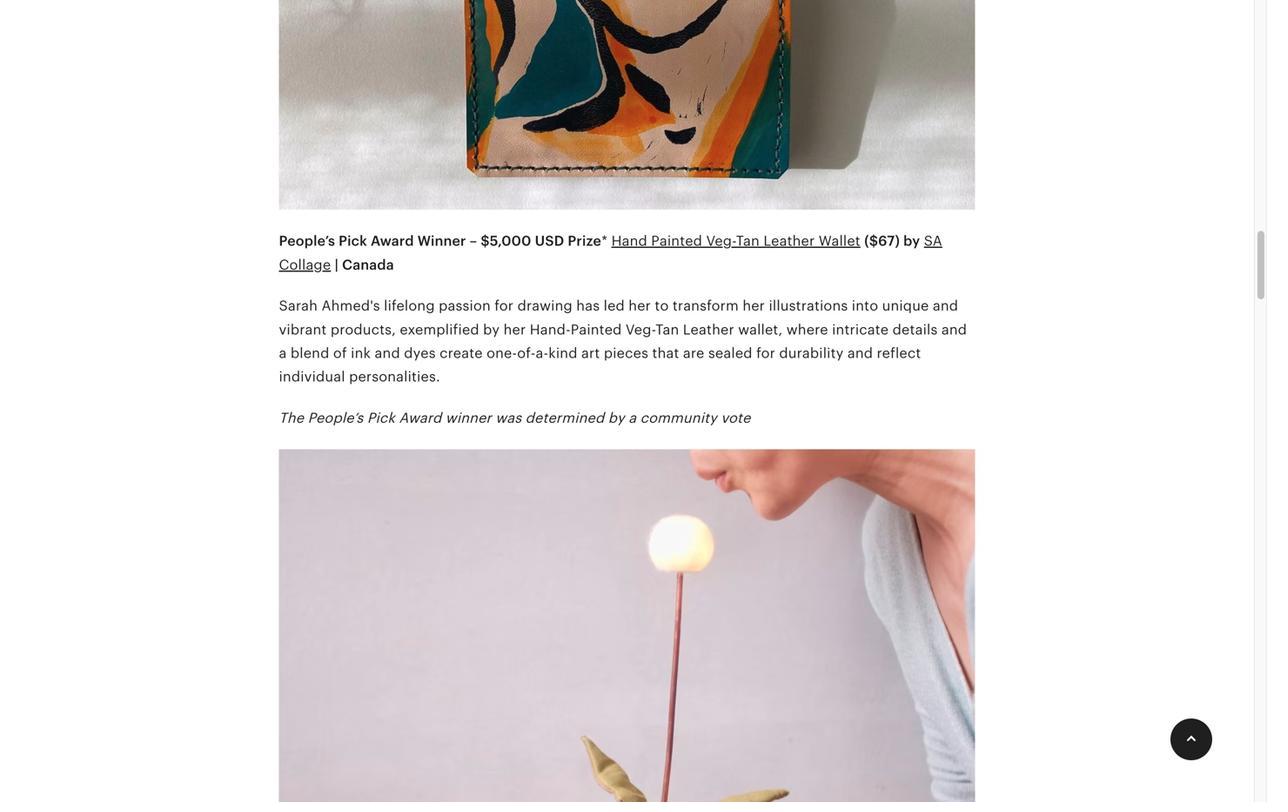 Task type: vqa. For each thing, say whether or not it's contained in the screenshot.
rightmost by
yes



Task type: locate. For each thing, give the bounding box(es) containing it.
by inside 'sarah ahmed's lifelong passion for drawing has led her to transform her illustrations into unique and vibrant products, exemplified by her hand-painted veg-tan leather wallet, where intricate details and a blend of ink and dyes create one-of-a-kind art pieces that are sealed for durability and reflect individual personalities.'
[[483, 322, 500, 338]]

where
[[787, 322, 828, 338]]

0 vertical spatial leather
[[764, 233, 815, 249]]

wallet,
[[738, 322, 783, 338]]

pick down personalities.
[[367, 410, 395, 426]]

1 horizontal spatial by
[[608, 410, 625, 426]]

a left community
[[629, 410, 636, 426]]

her up wallet,
[[743, 298, 765, 314]]

0 horizontal spatial for
[[495, 298, 514, 314]]

for
[[495, 298, 514, 314], [756, 346, 776, 361]]

1 vertical spatial by
[[483, 322, 500, 338]]

ink
[[351, 346, 371, 361]]

leather
[[764, 233, 815, 249], [683, 322, 734, 338]]

community
[[640, 410, 717, 426]]

painted up art at the top left
[[571, 322, 622, 338]]

passion
[[439, 298, 491, 314]]

people's pick award winner – $5,000 usd prize * hand painted veg-tan leather wallet ($67) by
[[279, 233, 920, 249]]

illustrations
[[769, 298, 848, 314]]

tan
[[736, 233, 760, 249], [656, 322, 679, 338]]

leather left the wallet at the top right
[[764, 233, 815, 249]]

to
[[655, 298, 669, 314]]

0 vertical spatial tan
[[736, 233, 760, 249]]

1 vertical spatial pick
[[367, 410, 395, 426]]

by up 'one-'
[[483, 322, 500, 338]]

of
[[333, 346, 347, 361]]

lifelong
[[384, 298, 435, 314]]

1 vertical spatial veg-
[[626, 322, 656, 338]]

leather down transform
[[683, 322, 734, 338]]

and down intricate
[[848, 346, 873, 361]]

veg- inside 'sarah ahmed's lifelong passion for drawing has led her to transform her illustrations into unique and vibrant products, exemplified by her hand-painted veg-tan leather wallet, where intricate details and a blend of ink and dyes create one-of-a-kind art pieces that are sealed for durability and reflect individual personalities.'
[[626, 322, 656, 338]]

determined
[[525, 410, 604, 426]]

veg-
[[706, 233, 736, 249], [626, 322, 656, 338]]

and
[[933, 298, 959, 314], [942, 322, 967, 338], [375, 346, 400, 361], [848, 346, 873, 361]]

1 vertical spatial painted
[[571, 322, 622, 338]]

for down wallet,
[[756, 346, 776, 361]]

people's up the collage
[[279, 233, 335, 249]]

0 horizontal spatial a
[[279, 346, 287, 361]]

intricate
[[832, 322, 889, 338]]

award left winner
[[399, 410, 442, 426]]

0 vertical spatial pick
[[339, 233, 367, 249]]

into
[[852, 298, 878, 314]]

blend
[[291, 346, 329, 361]]

tan up transform
[[736, 233, 760, 249]]

1 horizontal spatial her
[[629, 298, 651, 314]]

create
[[440, 346, 483, 361]]

people's
[[279, 233, 335, 249], [308, 410, 363, 426]]

for right the passion
[[495, 298, 514, 314]]

award
[[371, 233, 414, 249], [399, 410, 442, 426]]

pick up the | canada
[[339, 233, 367, 249]]

0 vertical spatial painted
[[651, 233, 702, 249]]

her up of-
[[504, 322, 526, 338]]

leather inside 'sarah ahmed's lifelong passion for drawing has led her to transform her illustrations into unique and vibrant products, exemplified by her hand-painted veg-tan leather wallet, where intricate details and a blend of ink and dyes create one-of-a-kind art pieces that are sealed for durability and reflect individual personalities.'
[[683, 322, 734, 338]]

0 horizontal spatial painted
[[571, 322, 622, 338]]

0 horizontal spatial veg-
[[626, 322, 656, 338]]

durability
[[779, 346, 844, 361]]

people's right the
[[308, 410, 363, 426]]

1 horizontal spatial tan
[[736, 233, 760, 249]]

0 vertical spatial veg-
[[706, 233, 736, 249]]

by
[[904, 233, 920, 249], [483, 322, 500, 338], [608, 410, 625, 426]]

kind
[[549, 346, 578, 361]]

reflect
[[877, 346, 921, 361]]

1 vertical spatial tan
[[656, 322, 679, 338]]

award up canada
[[371, 233, 414, 249]]

of-
[[517, 346, 536, 361]]

pick
[[339, 233, 367, 249], [367, 410, 395, 426]]

1 vertical spatial for
[[756, 346, 776, 361]]

0 horizontal spatial by
[[483, 322, 500, 338]]

transform
[[673, 298, 739, 314]]

led
[[604, 298, 625, 314]]

0 horizontal spatial tan
[[656, 322, 679, 338]]

by left sa
[[904, 233, 920, 249]]

tan inside 'sarah ahmed's lifelong passion for drawing has led her to transform her illustrations into unique and vibrant products, exemplified by her hand-painted veg-tan leather wallet, where intricate details and a blend of ink and dyes create one-of-a-kind art pieces that are sealed for durability and reflect individual personalities.'
[[656, 322, 679, 338]]

a inside 'sarah ahmed's lifelong passion for drawing has led her to transform her illustrations into unique and vibrant products, exemplified by her hand-painted veg-tan leather wallet, where intricate details and a blend of ink and dyes create one-of-a-kind art pieces that are sealed for durability and reflect individual personalities.'
[[279, 346, 287, 361]]

veg- up pieces
[[626, 322, 656, 338]]

her left to
[[629, 298, 651, 314]]

1 vertical spatial a
[[629, 410, 636, 426]]

tan up that
[[656, 322, 679, 338]]

2 vertical spatial by
[[608, 410, 625, 426]]

1 horizontal spatial painted
[[651, 233, 702, 249]]

and right details
[[942, 322, 967, 338]]

1 horizontal spatial for
[[756, 346, 776, 361]]

by right determined
[[608, 410, 625, 426]]

and up details
[[933, 298, 959, 314]]

1 horizontal spatial a
[[629, 410, 636, 426]]

sarah ahmed's lifelong passion for drawing has led her to transform her illustrations into unique and vibrant products, exemplified by her hand-painted veg-tan leather wallet, where intricate details and a blend of ink and dyes create one-of-a-kind art pieces that are sealed for durability and reflect individual personalities.
[[279, 298, 967, 385]]

0 vertical spatial for
[[495, 298, 514, 314]]

sarah
[[279, 298, 318, 314]]

0 vertical spatial a
[[279, 346, 287, 361]]

0 vertical spatial by
[[904, 233, 920, 249]]

prize
[[568, 233, 602, 249]]

veg- up transform
[[706, 233, 736, 249]]

painted inside 'sarah ahmed's lifelong passion for drawing has led her to transform her illustrations into unique and vibrant products, exemplified by her hand-painted veg-tan leather wallet, where intricate details and a blend of ink and dyes create one-of-a-kind art pieces that are sealed for durability and reflect individual personalities.'
[[571, 322, 622, 338]]

painted
[[651, 233, 702, 249], [571, 322, 622, 338]]

one-
[[487, 346, 517, 361]]

painted right hand
[[651, 233, 702, 249]]

1 vertical spatial leather
[[683, 322, 734, 338]]

0 horizontal spatial leather
[[683, 322, 734, 338]]

sa collage link
[[279, 233, 943, 273]]

canada
[[342, 257, 394, 273]]

a left blend
[[279, 346, 287, 361]]

0 vertical spatial award
[[371, 233, 414, 249]]

2 horizontal spatial by
[[904, 233, 920, 249]]

winner
[[418, 233, 466, 249]]

winner
[[445, 410, 492, 426]]

her
[[629, 298, 651, 314], [743, 298, 765, 314], [504, 322, 526, 338]]

a
[[279, 346, 287, 361], [629, 410, 636, 426]]



Task type: describe. For each thing, give the bounding box(es) containing it.
individual
[[279, 369, 345, 385]]

$5,000
[[481, 233, 531, 249]]

products,
[[331, 322, 396, 338]]

pieces
[[604, 346, 649, 361]]

personalities.
[[349, 369, 440, 385]]

sealed
[[708, 346, 753, 361]]

1 horizontal spatial leather
[[764, 233, 815, 249]]

dyes
[[404, 346, 436, 361]]

1 vertical spatial people's
[[308, 410, 363, 426]]

–
[[470, 233, 477, 249]]

vibrant
[[279, 322, 327, 338]]

unique
[[882, 298, 929, 314]]

a-
[[536, 346, 549, 361]]

| canada
[[335, 257, 394, 273]]

0 horizontal spatial her
[[504, 322, 526, 338]]

that
[[652, 346, 679, 361]]

are
[[683, 346, 705, 361]]

the
[[279, 410, 304, 426]]

|
[[335, 257, 339, 273]]

hand painted veg-tan leather wallet link
[[612, 233, 861, 249]]

art
[[581, 346, 600, 361]]

details
[[893, 322, 938, 338]]

hand
[[612, 233, 648, 249]]

was
[[496, 410, 522, 426]]

wallet
[[819, 233, 861, 249]]

1 horizontal spatial veg-
[[706, 233, 736, 249]]

2 horizontal spatial her
[[743, 298, 765, 314]]

the people's pick award winner was determined by a community vote
[[279, 410, 751, 426]]

sa
[[924, 233, 943, 249]]

vote
[[721, 410, 751, 426]]

ahmed's
[[322, 298, 380, 314]]

exemplified
[[400, 322, 479, 338]]

0 vertical spatial people's
[[279, 233, 335, 249]]

usd
[[535, 233, 564, 249]]

($67)
[[865, 233, 900, 249]]

1 vertical spatial award
[[399, 410, 442, 426]]

drawing
[[518, 298, 573, 314]]

and up personalities.
[[375, 346, 400, 361]]

*
[[602, 233, 608, 249]]

has
[[576, 298, 600, 314]]

sa collage
[[279, 233, 943, 273]]

hand-
[[530, 322, 571, 338]]

collage
[[279, 257, 331, 273]]



